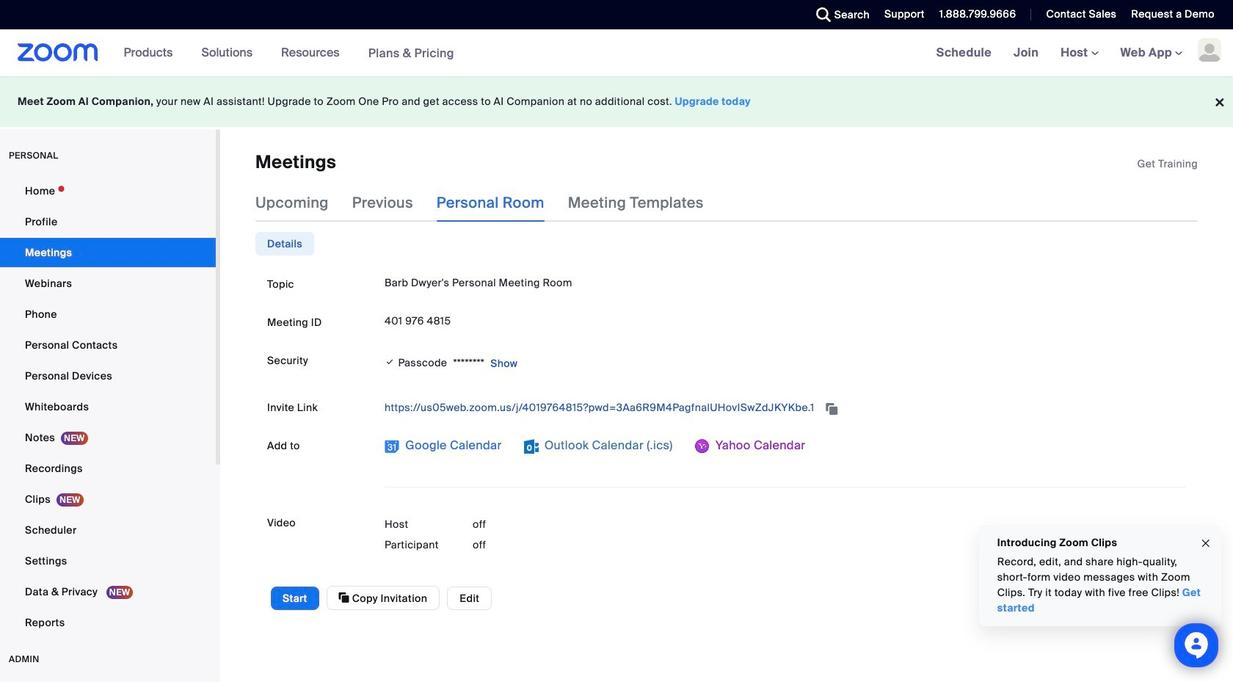 Task type: describe. For each thing, give the bounding box(es) containing it.
personal menu menu
[[0, 176, 216, 639]]

copy image
[[339, 592, 350, 605]]

close image
[[1201, 535, 1213, 552]]

add to google calendar image
[[385, 439, 400, 454]]

zoom logo image
[[18, 43, 98, 62]]

meetings navigation
[[926, 29, 1234, 77]]

product information navigation
[[113, 29, 466, 77]]

add to yahoo calendar image
[[695, 439, 710, 454]]

checked image
[[385, 355, 395, 370]]



Task type: locate. For each thing, give the bounding box(es) containing it.
add to outlook calendar (.ics) image
[[524, 439, 539, 454]]

application
[[1138, 156, 1199, 171]]

tab list
[[256, 232, 314, 256]]

tab
[[256, 232, 314, 256]]

profile picture image
[[1199, 38, 1222, 62]]

tabs of meeting tab list
[[256, 184, 728, 222]]

banner
[[0, 29, 1234, 77]]

copy url image
[[825, 404, 840, 414]]

footer
[[0, 76, 1234, 127]]



Task type: vqa. For each thing, say whether or not it's contained in the screenshot.
CANVAS associated with Digital Marketing Canvas
no



